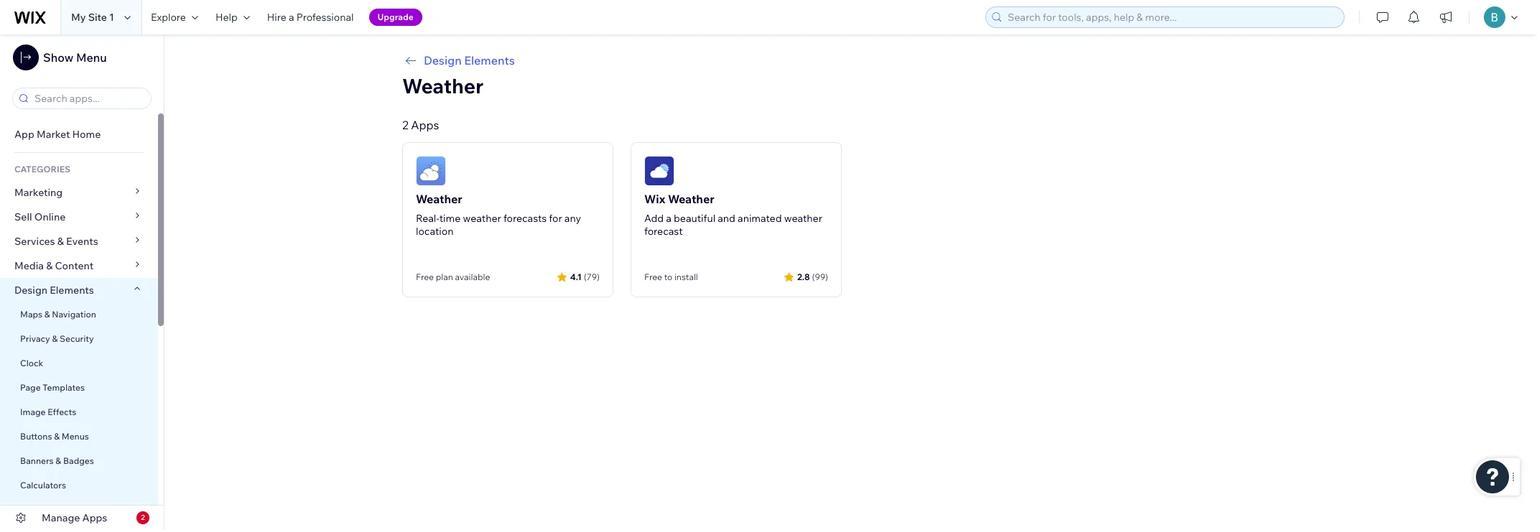 Task type: vqa. For each thing, say whether or not it's contained in the screenshot.
1
yes



Task type: describe. For each thing, give the bounding box(es) containing it.
& for events
[[57, 235, 64, 248]]

maps & navigation link
[[0, 303, 158, 327]]

help button
[[207, 0, 259, 34]]

weather inside "weather real-time weather forecasts for any location"
[[463, 212, 501, 225]]

content
[[55, 259, 94, 272]]

banners
[[20, 456, 54, 466]]

market
[[37, 128, 70, 141]]

weather logo image
[[416, 156, 446, 186]]

services
[[14, 235, 55, 248]]

a inside wix weather add a beautiful and animated weather forecast
[[666, 212, 672, 225]]

upgrade button
[[369, 9, 422, 26]]

media
[[14, 259, 44, 272]]

search
[[20, 504, 49, 515]]

manage
[[42, 512, 80, 525]]

4.1
[[570, 271, 582, 282]]

badges
[[63, 456, 94, 466]]

buttons
[[20, 431, 52, 442]]

home
[[72, 128, 101, 141]]

professional
[[297, 11, 354, 24]]

show menu button
[[13, 45, 107, 70]]

2 apps
[[402, 118, 439, 132]]

marketing
[[14, 186, 63, 199]]

show
[[43, 50, 74, 65]]

privacy & security link
[[0, 327, 158, 351]]

hire a professional link
[[259, 0, 363, 34]]

& for badges
[[56, 456, 61, 466]]

(99)
[[812, 271, 829, 282]]

page templates
[[20, 382, 87, 393]]

menu
[[76, 50, 107, 65]]

page templates link
[[0, 376, 158, 400]]

events
[[66, 235, 98, 248]]

1 vertical spatial design elements link
[[0, 278, 158, 303]]

calculators link
[[0, 474, 158, 498]]

clock
[[20, 358, 43, 369]]

effects
[[48, 407, 76, 418]]

design inside sidebar element
[[14, 284, 47, 297]]

elements inside sidebar element
[[50, 284, 94, 297]]

0 vertical spatial a
[[289, 11, 294, 24]]

any
[[565, 212, 581, 225]]

sell
[[14, 211, 32, 223]]

calculators
[[20, 480, 66, 491]]

0 vertical spatial design elements
[[424, 53, 515, 68]]

manage apps
[[42, 512, 107, 525]]

sell online link
[[0, 205, 158, 229]]

buttons & menus link
[[0, 425, 158, 449]]

real-
[[416, 212, 440, 225]]

weather for weather
[[402, 73, 484, 98]]

Search apps... field
[[30, 88, 147, 109]]

plan
[[436, 272, 453, 282]]

image effects
[[20, 407, 76, 418]]

forecast
[[645, 225, 683, 238]]

search link
[[0, 498, 158, 522]]

forecasts
[[504, 212, 547, 225]]

maps
[[20, 309, 42, 320]]

clock link
[[0, 351, 158, 376]]

hire
[[267, 11, 287, 24]]

templates
[[43, 382, 85, 393]]

banners & badges
[[20, 456, 94, 466]]

categories
[[14, 164, 70, 175]]

for
[[549, 212, 562, 225]]

media & content link
[[0, 254, 158, 278]]

free to install
[[645, 272, 698, 282]]

4.1 (79)
[[570, 271, 600, 282]]

explore
[[151, 11, 186, 24]]

add
[[645, 212, 664, 225]]

app market home link
[[0, 122, 158, 147]]

hire a professional
[[267, 11, 354, 24]]

(79)
[[584, 271, 600, 282]]

0 vertical spatial design
[[424, 53, 462, 68]]

page
[[20, 382, 41, 393]]



Task type: locate. For each thing, give the bounding box(es) containing it.
& inside "link"
[[46, 259, 53, 272]]

time
[[440, 212, 461, 225]]

a right add
[[666, 212, 672, 225]]

2 for 2 apps
[[402, 118, 409, 132]]

weather
[[402, 73, 484, 98], [416, 192, 463, 206], [668, 192, 715, 206]]

apps inside sidebar element
[[82, 512, 107, 525]]

0 horizontal spatial design elements link
[[0, 278, 158, 303]]

1 vertical spatial apps
[[82, 512, 107, 525]]

weather right animated
[[784, 212, 823, 225]]

2 free from the left
[[645, 272, 663, 282]]

& left badges
[[56, 456, 61, 466]]

2.8
[[798, 271, 810, 282]]

my
[[71, 11, 86, 24]]

0 horizontal spatial a
[[289, 11, 294, 24]]

&
[[57, 235, 64, 248], [46, 259, 53, 272], [44, 309, 50, 320], [52, 333, 58, 344], [54, 431, 60, 442], [56, 456, 61, 466]]

apps for manage apps
[[82, 512, 107, 525]]

0 vertical spatial design elements link
[[402, 52, 1299, 69]]

media & content
[[14, 259, 94, 272]]

& right privacy
[[52, 333, 58, 344]]

weather up the beautiful
[[668, 192, 715, 206]]

& right media
[[46, 259, 53, 272]]

design elements inside sidebar element
[[14, 284, 94, 297]]

maps & navigation
[[20, 309, 96, 320]]

1 vertical spatial design elements
[[14, 284, 94, 297]]

0 horizontal spatial design elements
[[14, 284, 94, 297]]

apps right manage on the left of the page
[[82, 512, 107, 525]]

weather real-time weather forecasts for any location
[[416, 192, 581, 238]]

to
[[664, 272, 673, 282]]

image effects link
[[0, 400, 158, 425]]

0 horizontal spatial weather
[[463, 212, 501, 225]]

free for real-
[[416, 272, 434, 282]]

banners & badges link
[[0, 449, 158, 474]]

elements
[[464, 53, 515, 68], [50, 284, 94, 297]]

available
[[455, 272, 490, 282]]

0 horizontal spatial 2
[[141, 513, 145, 522]]

marketing link
[[0, 180, 158, 205]]

services & events
[[14, 235, 98, 248]]

free left plan at the bottom left
[[416, 272, 434, 282]]

1 horizontal spatial design elements
[[424, 53, 515, 68]]

design up 2 apps
[[424, 53, 462, 68]]

image
[[20, 407, 46, 418]]

1 horizontal spatial design elements link
[[402, 52, 1299, 69]]

0 vertical spatial 2
[[402, 118, 409, 132]]

weather right "time"
[[463, 212, 501, 225]]

animated
[[738, 212, 782, 225]]

navigation
[[52, 309, 96, 320]]

location
[[416, 225, 454, 238]]

wix weather add a beautiful and animated weather forecast
[[645, 192, 823, 238]]

1 weather from the left
[[463, 212, 501, 225]]

help
[[215, 11, 238, 24]]

wix weather logo image
[[645, 156, 675, 186]]

0 horizontal spatial free
[[416, 272, 434, 282]]

& for security
[[52, 333, 58, 344]]

apps for 2 apps
[[411, 118, 439, 132]]

& for menus
[[54, 431, 60, 442]]

design elements link
[[402, 52, 1299, 69], [0, 278, 158, 303]]

menus
[[62, 431, 89, 442]]

2 weather from the left
[[784, 212, 823, 225]]

Search for tools, apps, help & more... field
[[1004, 7, 1340, 27]]

a
[[289, 11, 294, 24], [666, 212, 672, 225]]

upgrade
[[378, 11, 414, 22]]

2
[[402, 118, 409, 132], [141, 513, 145, 522]]

wix
[[645, 192, 666, 206]]

weather inside wix weather add a beautiful and animated weather forecast
[[784, 212, 823, 225]]

free
[[416, 272, 434, 282], [645, 272, 663, 282]]

apps up weather logo
[[411, 118, 439, 132]]

1 horizontal spatial weather
[[784, 212, 823, 225]]

a right hire
[[289, 11, 294, 24]]

design up maps at the bottom left of the page
[[14, 284, 47, 297]]

weather inside "weather real-time weather forecasts for any location"
[[416, 192, 463, 206]]

1 free from the left
[[416, 272, 434, 282]]

show menu
[[43, 50, 107, 65]]

1
[[109, 11, 114, 24]]

my site 1
[[71, 11, 114, 24]]

install
[[675, 272, 698, 282]]

beautiful
[[674, 212, 716, 225]]

& for content
[[46, 259, 53, 272]]

privacy
[[20, 333, 50, 344]]

0 vertical spatial apps
[[411, 118, 439, 132]]

1 vertical spatial elements
[[50, 284, 94, 297]]

& left events on the left of page
[[57, 235, 64, 248]]

privacy & security
[[20, 333, 94, 344]]

1 horizontal spatial a
[[666, 212, 672, 225]]

weather up 2 apps
[[402, 73, 484, 98]]

& right maps at the bottom left of the page
[[44, 309, 50, 320]]

1 horizontal spatial apps
[[411, 118, 439, 132]]

1 horizontal spatial elements
[[464, 53, 515, 68]]

and
[[718, 212, 736, 225]]

online
[[34, 211, 66, 223]]

2.8 (99)
[[798, 271, 829, 282]]

1 vertical spatial a
[[666, 212, 672, 225]]

& left menus
[[54, 431, 60, 442]]

0 vertical spatial elements
[[464, 53, 515, 68]]

1 horizontal spatial 2
[[402, 118, 409, 132]]

1 vertical spatial design
[[14, 284, 47, 297]]

free plan available
[[416, 272, 490, 282]]

design
[[424, 53, 462, 68], [14, 284, 47, 297]]

0 horizontal spatial apps
[[82, 512, 107, 525]]

weather
[[463, 212, 501, 225], [784, 212, 823, 225]]

1 horizontal spatial design
[[424, 53, 462, 68]]

2 for 2
[[141, 513, 145, 522]]

weather for weather real-time weather forecasts for any location
[[416, 192, 463, 206]]

site
[[88, 11, 107, 24]]

weather inside wix weather add a beautiful and animated weather forecast
[[668, 192, 715, 206]]

buttons & menus
[[20, 431, 89, 442]]

app market home
[[14, 128, 101, 141]]

sell online
[[14, 211, 66, 223]]

services & events link
[[0, 229, 158, 254]]

0 horizontal spatial design
[[14, 284, 47, 297]]

1 vertical spatial 2
[[141, 513, 145, 522]]

weather up "time"
[[416, 192, 463, 206]]

1 horizontal spatial free
[[645, 272, 663, 282]]

free left to
[[645, 272, 663, 282]]

free for weather
[[645, 272, 663, 282]]

0 horizontal spatial elements
[[50, 284, 94, 297]]

2 inside sidebar element
[[141, 513, 145, 522]]

sidebar element
[[0, 34, 165, 530]]

security
[[60, 333, 94, 344]]

& for navigation
[[44, 309, 50, 320]]

app
[[14, 128, 34, 141]]



